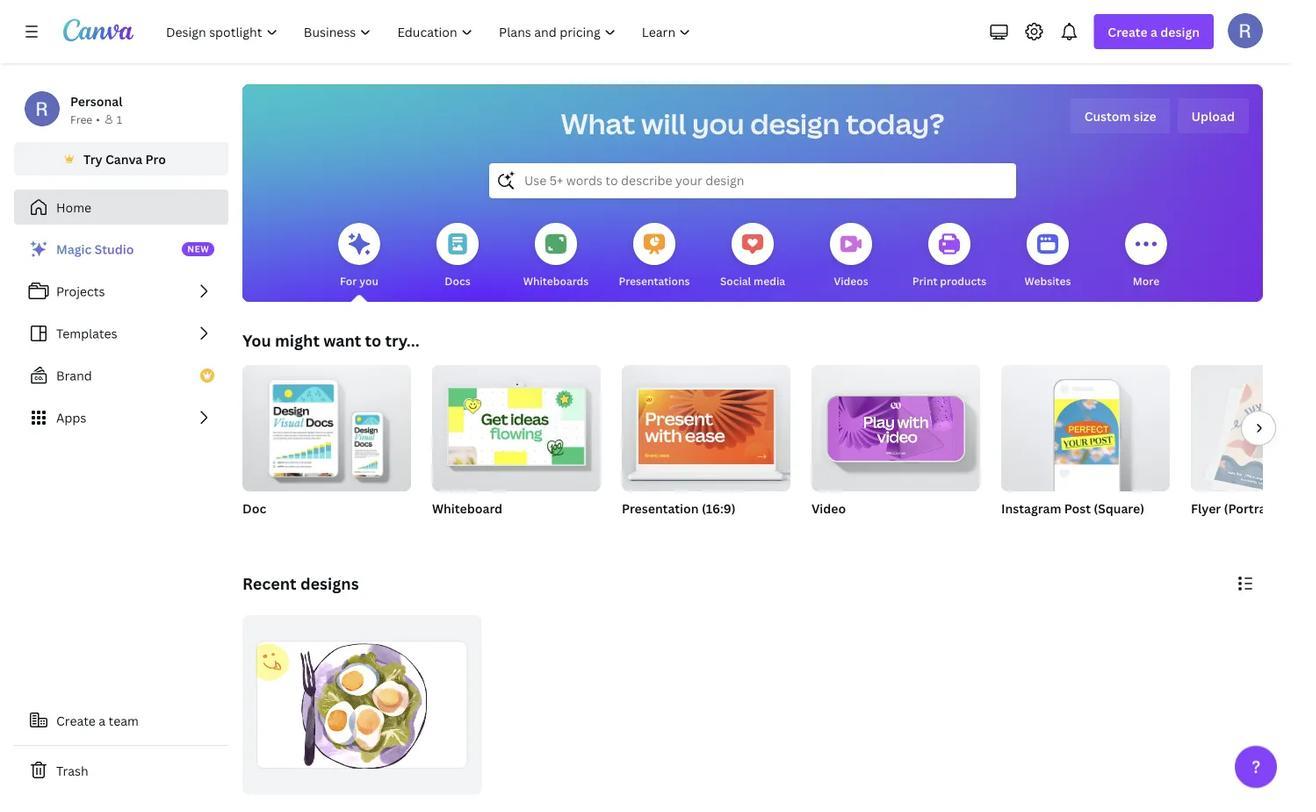 Task type: locate. For each thing, give the bounding box(es) containing it.
try
[[84, 151, 102, 167]]

1 horizontal spatial 1080
[[1038, 523, 1065, 538]]

flyer (portrait 8.5
[[1191, 500, 1291, 517]]

1 horizontal spatial create
[[1108, 23, 1148, 40]]

1 horizontal spatial a
[[1151, 23, 1158, 40]]

2 1080 from the left
[[1038, 523, 1065, 538]]

try...
[[385, 330, 420, 351]]

brand link
[[14, 358, 228, 394]]

doc group
[[242, 358, 411, 539]]

home
[[56, 199, 91, 216]]

0 horizontal spatial create
[[56, 713, 96, 730]]

instagram post (square) group
[[1001, 358, 1170, 539]]

you right for
[[359, 274, 378, 288]]

apps link
[[14, 401, 228, 436]]

1080 right ×
[[1038, 523, 1065, 538]]

apps
[[56, 410, 86, 426]]

presentation (16:9) group
[[622, 358, 791, 539]]

a inside button
[[99, 713, 106, 730]]

0 vertical spatial a
[[1151, 23, 1158, 40]]

you
[[692, 105, 745, 143], [359, 274, 378, 288]]

0 horizontal spatial design
[[750, 105, 840, 143]]

print products
[[913, 274, 987, 288]]

templates link
[[14, 316, 228, 351]]

video
[[812, 500, 846, 517]]

1 vertical spatial create
[[56, 713, 96, 730]]

you might want to try...
[[242, 330, 420, 351]]

what
[[561, 105, 636, 143]]

recent designs
[[242, 573, 359, 595]]

presentations
[[619, 274, 690, 288]]

for
[[340, 274, 357, 288]]

1 vertical spatial you
[[359, 274, 378, 288]]

top level navigation element
[[155, 14, 706, 49]]

custom
[[1085, 108, 1131, 124]]

1080
[[1001, 523, 1028, 538], [1038, 523, 1065, 538]]

group for flyer (portrait 8.5
[[1191, 365, 1291, 492]]

1 horizontal spatial you
[[692, 105, 745, 143]]

0 vertical spatial design
[[1161, 23, 1200, 40]]

create left team
[[56, 713, 96, 730]]

trash link
[[14, 754, 228, 789]]

social media
[[720, 274, 785, 288]]

design up the search search field
[[750, 105, 840, 143]]

presentation (16:9)
[[622, 500, 736, 517]]

whiteboard unlimited
[[432, 500, 503, 538]]

upload button
[[1178, 98, 1249, 134]]

design left ruby anderson image
[[1161, 23, 1200, 40]]

you inside button
[[359, 274, 378, 288]]

want
[[323, 330, 361, 351]]

try canva pro button
[[14, 142, 228, 176]]

Search search field
[[524, 164, 981, 198]]

a
[[1151, 23, 1158, 40], [99, 713, 106, 730]]

1
[[117, 112, 122, 126]]

free
[[70, 112, 92, 126]]

pro
[[145, 151, 166, 167]]

upload
[[1192, 108, 1235, 124]]

create inside button
[[56, 713, 96, 730]]

docs button
[[437, 211, 479, 302]]

0 vertical spatial create
[[1108, 23, 1148, 40]]

create
[[1108, 23, 1148, 40], [56, 713, 96, 730]]

magic
[[56, 241, 92, 258]]

video group
[[812, 358, 980, 539]]

print
[[913, 274, 938, 288]]

group for presentation (16:9)
[[622, 358, 791, 492]]

a up size
[[1151, 23, 1158, 40]]

None search field
[[489, 163, 1016, 199]]

doc
[[242, 500, 266, 517]]

unlimited
[[432, 523, 482, 538]]

1080 left ×
[[1001, 523, 1028, 538]]

print products button
[[913, 211, 987, 302]]

design
[[1161, 23, 1200, 40], [750, 105, 840, 143]]

group for instagram post (square)
[[1001, 358, 1170, 492]]

group
[[242, 358, 411, 492], [432, 358, 601, 492], [622, 358, 791, 492], [812, 358, 980, 492], [1001, 358, 1170, 492], [1191, 365, 1291, 492]]

list
[[14, 232, 228, 436]]

flyer
[[1191, 500, 1221, 517]]

you
[[242, 330, 271, 351]]

what will you design today?
[[561, 105, 945, 143]]

you right the will
[[692, 105, 745, 143]]

0 horizontal spatial you
[[359, 274, 378, 288]]

0 horizontal spatial a
[[99, 713, 106, 730]]

0 horizontal spatial 1080
[[1001, 523, 1028, 538]]

1 vertical spatial a
[[99, 713, 106, 730]]

home link
[[14, 190, 228, 225]]

instagram post (square) 1080 × 1080 px
[[1001, 500, 1145, 538]]

might
[[275, 330, 320, 351]]

try canva pro
[[84, 151, 166, 167]]

1 horizontal spatial design
[[1161, 23, 1200, 40]]

create up custom size
[[1108, 23, 1148, 40]]

for you button
[[338, 211, 380, 302]]

a inside dropdown button
[[1151, 23, 1158, 40]]

(16:9)
[[702, 500, 736, 517]]

px
[[1067, 523, 1079, 538]]

social media button
[[720, 211, 785, 302]]

a left team
[[99, 713, 106, 730]]

templates
[[56, 325, 117, 342]]

create inside dropdown button
[[1108, 23, 1148, 40]]

(portrait
[[1224, 500, 1275, 517]]

size
[[1134, 108, 1156, 124]]

more
[[1133, 274, 1160, 288]]



Task type: vqa. For each thing, say whether or not it's contained in the screenshot.
Team 1 element to the right
no



Task type: describe. For each thing, give the bounding box(es) containing it.
presentation
[[622, 500, 699, 517]]

custom size
[[1085, 108, 1156, 124]]

for you
[[340, 274, 378, 288]]

create a team button
[[14, 704, 228, 739]]

team
[[109, 713, 139, 730]]

studio
[[95, 241, 134, 258]]

create a design button
[[1094, 14, 1214, 49]]

custom size button
[[1070, 98, 1171, 134]]

brand
[[56, 368, 92, 384]]

designs
[[300, 573, 359, 595]]

will
[[641, 105, 686, 143]]

magic studio
[[56, 241, 134, 258]]

flyer (portrait 8.5 × 11 in) group
[[1191, 365, 1291, 539]]

trash
[[56, 763, 88, 780]]

instagram
[[1001, 500, 1061, 517]]

to
[[365, 330, 381, 351]]

canva
[[105, 151, 143, 167]]

websites button
[[1025, 211, 1071, 302]]

design inside dropdown button
[[1161, 23, 1200, 40]]

×
[[1031, 523, 1036, 538]]

projects
[[56, 283, 105, 300]]

whiteboard group
[[432, 358, 601, 539]]

list containing magic studio
[[14, 232, 228, 436]]

•
[[96, 112, 100, 126]]

personal
[[70, 93, 122, 109]]

(square)
[[1094, 500, 1145, 517]]

whiteboards button
[[523, 211, 589, 302]]

products
[[940, 274, 987, 288]]

8.5
[[1278, 500, 1291, 517]]

create for create a design
[[1108, 23, 1148, 40]]

1 vertical spatial design
[[750, 105, 840, 143]]

videos button
[[830, 211, 872, 302]]

a for team
[[99, 713, 106, 730]]

videos
[[834, 274, 869, 288]]

post
[[1064, 500, 1091, 517]]

more button
[[1125, 211, 1167, 302]]

recent
[[242, 573, 297, 595]]

1080 × 1080 px button
[[1001, 522, 1097, 539]]

1 1080 from the left
[[1001, 523, 1028, 538]]

0 vertical spatial you
[[692, 105, 745, 143]]

group for whiteboard
[[432, 358, 601, 492]]

free •
[[70, 112, 100, 126]]

websites
[[1025, 274, 1071, 288]]

presentations button
[[619, 211, 690, 302]]

social
[[720, 274, 751, 288]]

group for video
[[812, 358, 980, 492]]

create a design
[[1108, 23, 1200, 40]]

ruby anderson image
[[1228, 13, 1263, 48]]

create a team
[[56, 713, 139, 730]]

whiteboard
[[432, 500, 503, 517]]

projects link
[[14, 274, 228, 309]]

new
[[187, 243, 209, 255]]

today?
[[846, 105, 945, 143]]

docs
[[445, 274, 470, 288]]

media
[[754, 274, 785, 288]]

a for design
[[1151, 23, 1158, 40]]

create for create a team
[[56, 713, 96, 730]]

whiteboards
[[523, 274, 589, 288]]



